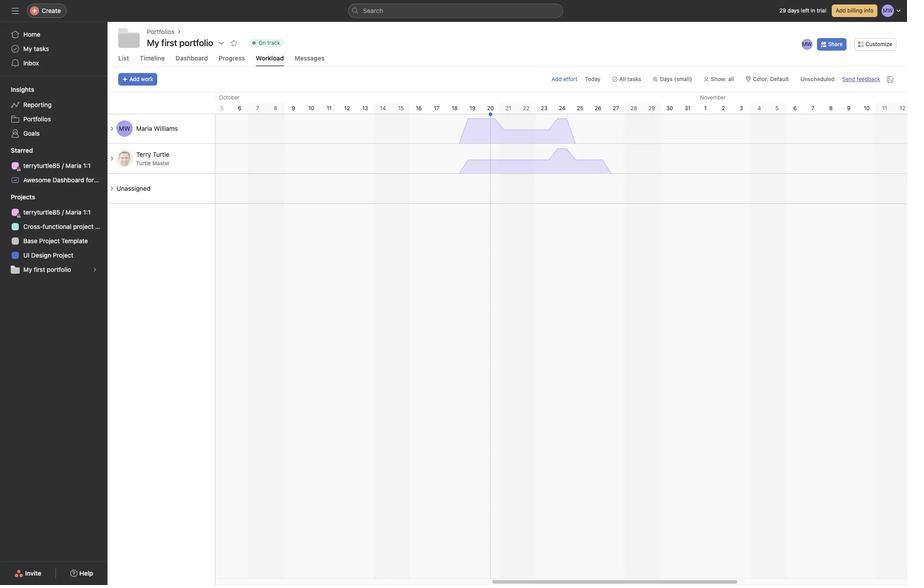 Task type: locate. For each thing, give the bounding box(es) containing it.
november 1
[[700, 94, 726, 112]]

2 6 from the left
[[794, 105, 797, 112]]

1 vertical spatial 29
[[649, 105, 655, 112]]

29 left days
[[780, 7, 786, 14]]

(small)
[[674, 76, 692, 82]]

1 horizontal spatial add
[[552, 76, 562, 82]]

terryturtle85 up 'cross-'
[[23, 208, 60, 216]]

dashboard inside starred element
[[53, 176, 84, 184]]

color: default
[[753, 76, 789, 82]]

2 terryturtle85 / maria 1:1 from the top
[[23, 208, 91, 216]]

send feedback
[[843, 76, 880, 82]]

1 vertical spatial terryturtle85
[[23, 208, 60, 216]]

0 horizontal spatial 7
[[256, 105, 259, 112]]

add left billing
[[836, 7, 846, 14]]

8
[[274, 105, 277, 112], [829, 105, 833, 112]]

1 vertical spatial /
[[62, 208, 64, 216]]

0 horizontal spatial portfolios
[[23, 115, 51, 123]]

1 vertical spatial terryturtle85 / maria 1:1
[[23, 208, 91, 216]]

portfolio
[[47, 266, 71, 273]]

portfolios link up my first portfolio
[[147, 27, 175, 37]]

1 vertical spatial turtle
[[136, 160, 151, 167]]

1 horizontal spatial dashboard
[[176, 54, 208, 62]]

0 horizontal spatial 6
[[238, 105, 241, 112]]

1:1 inside projects element
[[83, 208, 91, 216]]

1 horizontal spatial 7
[[812, 105, 815, 112]]

add left work in the top of the page
[[129, 76, 140, 82]]

projects button
[[0, 193, 35, 202]]

invite button
[[9, 565, 47, 582]]

dashboard down first portfolio
[[176, 54, 208, 62]]

0 vertical spatial portfolios
[[147, 28, 175, 35]]

williams
[[154, 125, 178, 132]]

add work button
[[118, 73, 157, 86]]

0 vertical spatial terryturtle85 / maria 1:1 link
[[5, 159, 102, 173]]

2 9 from the left
[[847, 105, 851, 112]]

color:
[[753, 76, 769, 82]]

14
[[380, 105, 386, 112]]

progress link
[[219, 54, 245, 66]]

design
[[31, 251, 51, 259]]

2 / from the top
[[62, 208, 64, 216]]

messages link
[[295, 54, 325, 66]]

starred
[[11, 147, 33, 154]]

terryturtle85 / maria 1:1 for dashboard
[[23, 162, 91, 169]]

1 horizontal spatial 29
[[780, 7, 786, 14]]

terryturtle85 inside projects element
[[23, 208, 60, 216]]

11 left 13
[[327, 105, 332, 112]]

11 down save layout as default icon
[[882, 105, 887, 112]]

1 terryturtle85 / maria 1:1 from the top
[[23, 162, 91, 169]]

days (small) button
[[649, 73, 696, 86]]

customize
[[866, 41, 893, 47]]

1:1 up "project"
[[83, 208, 91, 216]]

invite
[[25, 569, 41, 577]]

terryturtle85 up awesome
[[23, 162, 60, 169]]

1 11 from the left
[[327, 105, 332, 112]]

add inside button
[[836, 7, 846, 14]]

turtle down terry
[[136, 160, 151, 167]]

terryturtle85 / maria 1:1 link up functional
[[5, 205, 102, 220]]

1:1 inside starred element
[[83, 162, 91, 169]]

1 vertical spatial portfolios link
[[5, 112, 102, 126]]

terryturtle85 / maria 1:1 up functional
[[23, 208, 91, 216]]

1 vertical spatial portfolios
[[23, 115, 51, 123]]

0 horizontal spatial turtle
[[136, 160, 151, 167]]

terryturtle85 / maria 1:1 for functional
[[23, 208, 91, 216]]

9
[[292, 105, 295, 112], [847, 105, 851, 112]]

effort
[[563, 76, 577, 82]]

0 vertical spatial 29
[[780, 7, 786, 14]]

0 vertical spatial project
[[110, 176, 131, 184]]

terryturtle85 / maria 1:1 link up awesome
[[5, 159, 102, 173]]

maria inside starred element
[[65, 162, 81, 169]]

2 11 from the left
[[882, 105, 887, 112]]

tasks for my tasks
[[34, 45, 49, 52]]

1 1:1 from the top
[[83, 162, 91, 169]]

5 right 4
[[776, 105, 779, 112]]

0 horizontal spatial 29
[[649, 105, 655, 112]]

dashboard link
[[176, 54, 208, 66]]

2 terryturtle85 / maria 1:1 link from the top
[[5, 205, 102, 220]]

add inside button
[[129, 76, 140, 82]]

tasks right all
[[628, 76, 641, 82]]

1 vertical spatial terryturtle85 / maria 1:1 link
[[5, 205, 102, 220]]

5 down october
[[220, 105, 223, 112]]

/ up cross-functional project plan
[[62, 208, 64, 216]]

29 right 28
[[649, 105, 655, 112]]

1 12 from the left
[[344, 105, 350, 112]]

maria for cross-functional project plan
[[65, 208, 81, 216]]

0 vertical spatial tasks
[[34, 45, 49, 52]]

1 horizontal spatial 11
[[882, 105, 887, 112]]

/ inside starred element
[[62, 162, 64, 169]]

1 terryturtle85 / maria 1:1 link from the top
[[5, 159, 102, 173]]

1 vertical spatial project
[[39, 237, 60, 245]]

project
[[73, 223, 94, 230]]

terryturtle85 / maria 1:1 up awesome dashboard for new project link
[[23, 162, 91, 169]]

1 vertical spatial tasks
[[628, 76, 641, 82]]

portfolios link down reporting
[[5, 112, 102, 126]]

26
[[595, 105, 601, 112]]

project up ui design project
[[39, 237, 60, 245]]

see details, my first portfolio image
[[92, 267, 98, 272]]

1 10 from the left
[[308, 105, 314, 112]]

1 horizontal spatial 9
[[847, 105, 851, 112]]

1 horizontal spatial tasks
[[628, 76, 641, 82]]

cross-functional project plan
[[23, 223, 107, 230]]

1 / from the top
[[62, 162, 64, 169]]

0 horizontal spatial 11
[[327, 105, 332, 112]]

3
[[740, 105, 743, 112]]

1 6 from the left
[[238, 105, 241, 112]]

0 vertical spatial maria
[[136, 125, 152, 132]]

add for add billing info
[[836, 7, 846, 14]]

0 horizontal spatial add
[[129, 76, 140, 82]]

terryturtle85 / maria 1:1
[[23, 162, 91, 169], [23, 208, 91, 216]]

0 horizontal spatial tasks
[[34, 45, 49, 52]]

1 vertical spatial mw
[[119, 125, 130, 132]]

project up unassigned
[[110, 176, 131, 184]]

portfolios
[[147, 28, 175, 35], [23, 115, 51, 123]]

my up timeline
[[147, 38, 159, 48]]

maria up awesome dashboard for new project
[[65, 162, 81, 169]]

ui design project
[[23, 251, 73, 259]]

15
[[398, 105, 404, 112]]

1 horizontal spatial mw
[[802, 41, 812, 47]]

dashboard
[[176, 54, 208, 62], [53, 176, 84, 184]]

all
[[619, 76, 626, 82]]

turtle up "master"
[[153, 151, 169, 158]]

0 horizontal spatial dashboard
[[53, 176, 84, 184]]

list
[[118, 54, 129, 62]]

timeline link
[[140, 54, 165, 66]]

terryturtle85 / maria 1:1 link for functional
[[5, 205, 102, 220]]

terryturtle85 inside starred element
[[23, 162, 60, 169]]

1 horizontal spatial 8
[[829, 105, 833, 112]]

tasks down home
[[34, 45, 49, 52]]

maria up cross-functional project plan
[[65, 208, 81, 216]]

0 vertical spatial 1:1
[[83, 162, 91, 169]]

show options image
[[218, 39, 225, 47]]

1:1 up the for at the top of page
[[83, 162, 91, 169]]

1 vertical spatial dashboard
[[53, 176, 84, 184]]

1:1 for project
[[83, 208, 91, 216]]

7
[[256, 105, 259, 112], [812, 105, 815, 112]]

project up portfolio
[[53, 251, 73, 259]]

dashboard left the for at the top of page
[[53, 176, 84, 184]]

default
[[770, 76, 789, 82]]

unscheduled
[[801, 76, 835, 82]]

1 horizontal spatial portfolios
[[147, 28, 175, 35]]

portfolios link
[[147, 27, 175, 37], [5, 112, 102, 126]]

all
[[728, 76, 734, 82]]

mw left "share" button
[[802, 41, 812, 47]]

0 vertical spatial /
[[62, 162, 64, 169]]

show: all button
[[700, 73, 738, 86]]

my inside projects element
[[23, 266, 32, 273]]

in
[[811, 7, 815, 14]]

customize button
[[855, 38, 897, 50]]

inbox link
[[5, 56, 102, 70]]

1 vertical spatial 1:1
[[83, 208, 91, 216]]

1:1
[[83, 162, 91, 169], [83, 208, 91, 216]]

maria left williams
[[136, 125, 152, 132]]

1 vertical spatial maria
[[65, 162, 81, 169]]

add left effort
[[552, 76, 562, 82]]

/ up awesome dashboard for new project link
[[62, 162, 64, 169]]

4
[[758, 105, 761, 112]]

mw up tt
[[119, 125, 130, 132]]

add billing info
[[836, 7, 874, 14]]

1 horizontal spatial 12
[[900, 105, 906, 112]]

0 horizontal spatial 5
[[220, 105, 223, 112]]

1 horizontal spatial 5
[[776, 105, 779, 112]]

1 horizontal spatial 6
[[794, 105, 797, 112]]

/ for dashboard
[[62, 162, 64, 169]]

0 horizontal spatial 9
[[292, 105, 295, 112]]

my for my first portfolio
[[23, 266, 32, 273]]

unassigned
[[116, 185, 151, 192]]

0 horizontal spatial 8
[[274, 105, 277, 112]]

10
[[308, 105, 314, 112], [864, 105, 870, 112]]

29 for 29 days left in trial
[[780, 7, 786, 14]]

my up inbox
[[23, 45, 32, 52]]

2 vertical spatial maria
[[65, 208, 81, 216]]

on track
[[259, 39, 280, 46]]

/ inside projects element
[[62, 208, 64, 216]]

maria inside projects element
[[65, 208, 81, 216]]

0 horizontal spatial mw
[[119, 125, 130, 132]]

12
[[344, 105, 350, 112], [900, 105, 906, 112]]

29 for 29
[[649, 105, 655, 112]]

terryturtle85
[[23, 162, 60, 169], [23, 208, 60, 216]]

add to starred image
[[230, 39, 238, 47]]

1 8 from the left
[[274, 105, 277, 112]]

terryturtle85 / maria 1:1 inside projects element
[[23, 208, 91, 216]]

reporting link
[[5, 98, 102, 112]]

tasks inside dropdown button
[[628, 76, 641, 82]]

my left 'first' in the top of the page
[[23, 266, 32, 273]]

0 horizontal spatial 12
[[344, 105, 350, 112]]

6 down october
[[238, 105, 241, 112]]

hide sidebar image
[[12, 7, 19, 14]]

0 vertical spatial portfolios link
[[147, 27, 175, 37]]

my inside global element
[[23, 45, 32, 52]]

workload
[[256, 54, 284, 62]]

tasks inside 'link'
[[34, 45, 49, 52]]

0 vertical spatial terryturtle85
[[23, 162, 60, 169]]

/ for functional
[[62, 208, 64, 216]]

progress
[[219, 54, 245, 62]]

portfolios down reporting
[[23, 115, 51, 123]]

goals
[[23, 129, 40, 137]]

5
[[220, 105, 223, 112], [776, 105, 779, 112]]

awesome dashboard for new project
[[23, 176, 131, 184]]

1 horizontal spatial 10
[[864, 105, 870, 112]]

2 horizontal spatial add
[[836, 7, 846, 14]]

projects element
[[0, 189, 108, 279]]

feedback
[[857, 76, 880, 82]]

send
[[843, 76, 855, 82]]

0 horizontal spatial portfolios link
[[5, 112, 102, 126]]

2 1:1 from the top
[[83, 208, 91, 216]]

0 horizontal spatial 10
[[308, 105, 314, 112]]

2 terryturtle85 from the top
[[23, 208, 60, 216]]

/
[[62, 162, 64, 169], [62, 208, 64, 216]]

24
[[559, 105, 566, 112]]

terryturtle85 / maria 1:1 inside starred element
[[23, 162, 91, 169]]

portfolios up my first portfolio
[[147, 28, 175, 35]]

0 vertical spatial terryturtle85 / maria 1:1
[[23, 162, 91, 169]]

turtle
[[153, 151, 169, 158], [136, 160, 151, 167]]

1 horizontal spatial turtle
[[153, 151, 169, 158]]

today button
[[581, 73, 605, 86]]

6
[[238, 105, 241, 112], [794, 105, 797, 112]]

23
[[541, 105, 548, 112]]

6 right 4
[[794, 105, 797, 112]]

1 terryturtle85 from the top
[[23, 162, 60, 169]]

my tasks link
[[5, 42, 102, 56]]

1 7 from the left
[[256, 105, 259, 112]]



Task type: vqa. For each thing, say whether or not it's contained in the screenshot.
Portfolios link to the right
yes



Task type: describe. For each thing, give the bounding box(es) containing it.
my tasks
[[23, 45, 49, 52]]

share
[[828, 41, 843, 47]]

create button
[[27, 4, 67, 18]]

13
[[362, 105, 368, 112]]

search
[[363, 7, 383, 14]]

add for add effort
[[552, 76, 562, 82]]

project inside starred element
[[110, 176, 131, 184]]

1 9 from the left
[[292, 105, 295, 112]]

25
[[577, 105, 584, 112]]

18
[[452, 105, 458, 112]]

global element
[[0, 22, 108, 76]]

for
[[86, 176, 94, 184]]

my first portfolio
[[23, 266, 71, 273]]

terryturtle85 / maria 1:1 link for dashboard
[[5, 159, 102, 173]]

awesome dashboard for new project link
[[5, 173, 131, 187]]

home link
[[5, 27, 102, 42]]

add work
[[129, 76, 153, 82]]

search button
[[348, 4, 563, 18]]

all tasks button
[[608, 73, 645, 86]]

base project template link
[[5, 234, 102, 248]]

today
[[585, 76, 601, 82]]

info
[[864, 7, 874, 14]]

maria for awesome dashboard for new project
[[65, 162, 81, 169]]

list link
[[118, 54, 129, 66]]

messages
[[295, 54, 325, 62]]

first portfolio
[[161, 38, 213, 48]]

save layout as default image
[[887, 76, 894, 83]]

0 vertical spatial dashboard
[[176, 54, 208, 62]]

21
[[506, 105, 511, 112]]

tasks for all tasks
[[628, 76, 641, 82]]

days (small)
[[660, 76, 692, 82]]

days
[[660, 76, 673, 82]]

my first portfolio
[[147, 38, 213, 48]]

track
[[267, 39, 280, 46]]

2 7 from the left
[[812, 105, 815, 112]]

31
[[685, 105, 691, 112]]

add for add work
[[129, 76, 140, 82]]

my for my tasks
[[23, 45, 32, 52]]

help
[[79, 569, 93, 577]]

my for my first portfolio
[[147, 38, 159, 48]]

29 days left in trial
[[780, 7, 827, 14]]

functional
[[43, 223, 71, 230]]

0 vertical spatial mw
[[802, 41, 812, 47]]

2 8 from the left
[[829, 105, 833, 112]]

share button
[[817, 38, 847, 50]]

2 vertical spatial project
[[53, 251, 73, 259]]

insights button
[[0, 85, 34, 94]]

on
[[259, 39, 266, 46]]

my first portfolio link
[[5, 263, 102, 277]]

inbox
[[23, 59, 39, 67]]

2
[[722, 105, 725, 112]]

master
[[152, 160, 170, 167]]

maria williams
[[136, 125, 178, 132]]

unscheduled button
[[797, 73, 839, 86]]

work
[[141, 76, 153, 82]]

first
[[34, 266, 45, 273]]

2 5 from the left
[[776, 105, 779, 112]]

tt
[[121, 155, 128, 162]]

insights element
[[0, 82, 108, 142]]

base project template
[[23, 237, 88, 245]]

help button
[[65, 565, 99, 582]]

19
[[470, 105, 476, 112]]

2 12 from the left
[[900, 105, 906, 112]]

october
[[219, 94, 240, 101]]

billing
[[848, 7, 863, 14]]

0 vertical spatial turtle
[[153, 151, 169, 158]]

30
[[666, 105, 673, 112]]

1 horizontal spatial portfolios link
[[147, 27, 175, 37]]

awesome
[[23, 176, 51, 184]]

terryturtle85 for cross-
[[23, 208, 60, 216]]

1
[[704, 105, 707, 112]]

search list box
[[348, 4, 563, 18]]

on track button
[[244, 37, 288, 49]]

portfolios inside insights element
[[23, 115, 51, 123]]

new
[[96, 176, 109, 184]]

ui
[[23, 251, 29, 259]]

workload link
[[256, 54, 284, 66]]

16
[[416, 105, 422, 112]]

22
[[523, 105, 530, 112]]

trial
[[817, 7, 827, 14]]

insights
[[11, 86, 34, 93]]

terryturtle85 for awesome
[[23, 162, 60, 169]]

17
[[434, 105, 440, 112]]

cross-functional project plan link
[[5, 220, 107, 234]]

cross-
[[23, 223, 43, 230]]

terry turtle turtle master
[[136, 151, 170, 167]]

add effort
[[552, 76, 577, 82]]

left
[[801, 7, 810, 14]]

add billing info button
[[832, 4, 878, 17]]

terry
[[136, 151, 151, 158]]

home
[[23, 30, 40, 38]]

color: default button
[[742, 73, 793, 86]]

starred button
[[0, 146, 33, 155]]

base
[[23, 237, 37, 245]]

starred element
[[0, 142, 131, 189]]

create
[[42, 7, 61, 14]]

1:1 for for
[[83, 162, 91, 169]]

days
[[788, 7, 800, 14]]

all tasks
[[619, 76, 641, 82]]

1 5 from the left
[[220, 105, 223, 112]]

20
[[487, 105, 494, 112]]

show: all
[[711, 76, 734, 82]]

show:
[[711, 76, 727, 82]]

2 10 from the left
[[864, 105, 870, 112]]



